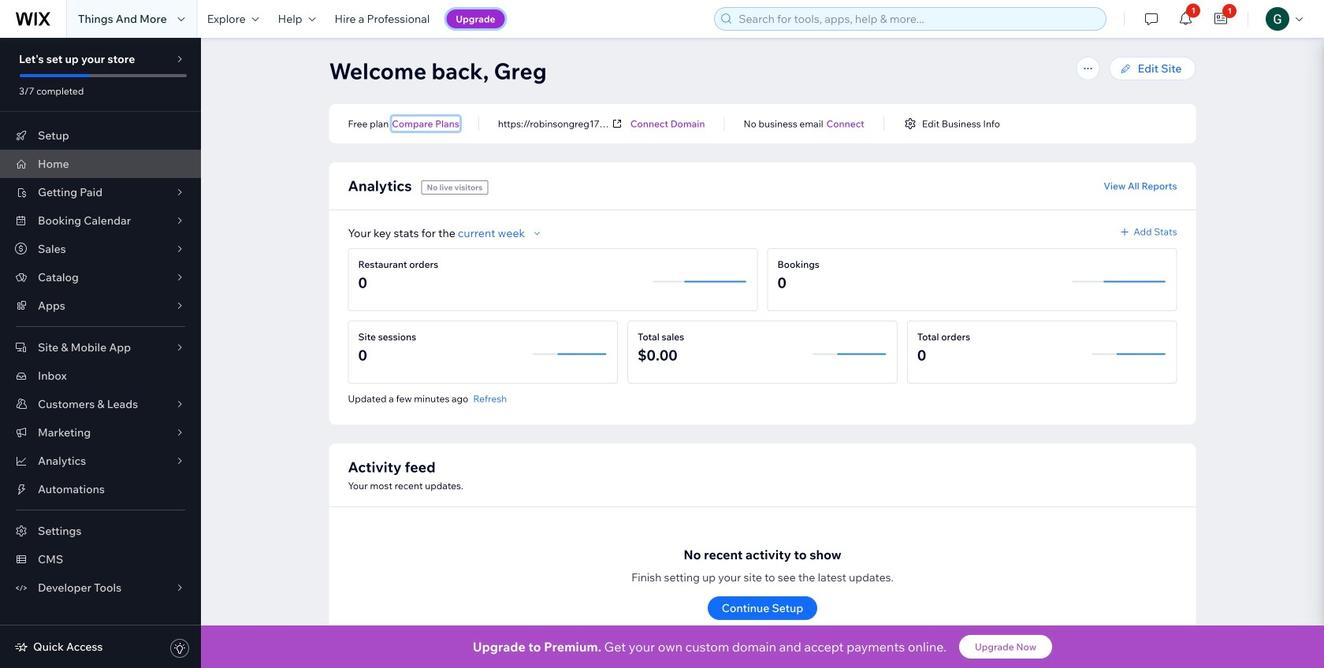 Task type: describe. For each thing, give the bounding box(es) containing it.
sidebar element
[[0, 38, 201, 668]]

Search for tools, apps, help & more... field
[[734, 8, 1101, 30]]



Task type: vqa. For each thing, say whether or not it's contained in the screenshot.
Sidebar element
yes



